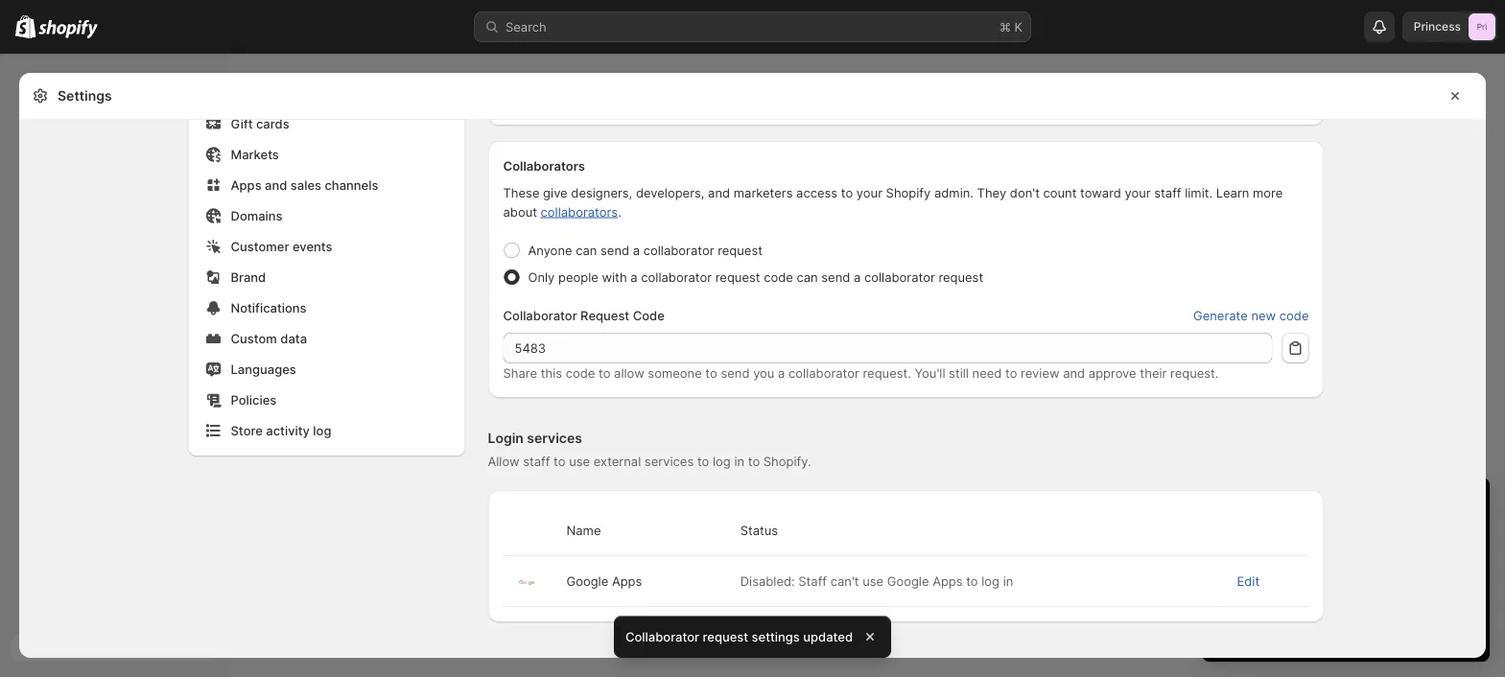 Task type: describe. For each thing, give the bounding box(es) containing it.
generate new code button
[[1182, 302, 1321, 329]]

login
[[488, 430, 524, 447]]

to inside to customize your online store and add bonus features
[[1361, 568, 1373, 583]]

notifications link
[[200, 295, 454, 322]]

marketers
[[734, 185, 793, 200]]

first 3 months for $1/month
[[1237, 549, 1399, 564]]

and up $1/month
[[1348, 530, 1370, 545]]

collaborators
[[503, 158, 585, 173]]

edit
[[1238, 574, 1260, 589]]

request
[[581, 308, 630, 323]]

0 vertical spatial plan
[[1320, 530, 1345, 545]]

edit button
[[1238, 574, 1260, 589]]

k
[[1015, 19, 1023, 34]]

domains
[[231, 208, 283, 223]]

brand link
[[200, 264, 454, 291]]

in inside login services allow staff to use external services to log in to shopify.
[[735, 454, 745, 469]]

settings dialog
[[19, 0, 1487, 658]]

customer events
[[231, 239, 333, 254]]

code
[[633, 308, 665, 323]]

you
[[754, 366, 775, 381]]

custom
[[231, 331, 277, 346]]

your left shopify
[[857, 185, 883, 200]]

disabled: staff can't use google apps to log in
[[741, 574, 1014, 589]]

none text field inside the settings dialog
[[503, 333, 1273, 364]]

these
[[503, 185, 540, 200]]

updated
[[804, 630, 853, 644]]

1 horizontal spatial can
[[797, 270, 818, 285]]

and inside to customize your online store and add bonus features
[[1310, 587, 1332, 602]]

shopify.
[[764, 454, 812, 469]]

left
[[1275, 495, 1304, 518]]

policies
[[231, 393, 277, 407]]

$1/month
[[1343, 549, 1399, 564]]

staff
[[799, 574, 827, 589]]

review
[[1021, 366, 1060, 381]]

and left sales
[[265, 178, 287, 192]]

and inside these give designers, developers, and marketers access to your shopify admin. they don't count toward your staff limit. learn more about
[[708, 185, 731, 200]]

first
[[1237, 549, 1260, 564]]

months
[[1275, 549, 1319, 564]]

brand
[[231, 270, 266, 285]]

princess
[[1415, 20, 1462, 34]]

in inside 1 day left in your trial dropdown button
[[1310, 495, 1325, 518]]

languages link
[[200, 356, 454, 383]]

3
[[1264, 549, 1272, 564]]

admin.
[[935, 185, 974, 200]]

request left settings
[[703, 630, 749, 644]]

customer events link
[[200, 233, 454, 260]]

custom data
[[231, 331, 307, 346]]

1 horizontal spatial shopify image
[[39, 20, 98, 39]]

store activity log link
[[200, 418, 454, 444]]

disabled:
[[741, 574, 795, 589]]

collaborator down these give designers, developers, and marketers access to your shopify admin. they don't count toward your staff limit. learn more about
[[865, 270, 936, 285]]

staff inside login services allow staff to use external services to log in to shopify.
[[523, 454, 550, 469]]

can't
[[831, 574, 859, 589]]

with
[[602, 270, 627, 285]]

2 horizontal spatial log
[[982, 574, 1000, 589]]

online
[[1237, 587, 1272, 602]]

you'll
[[915, 366, 946, 381]]

2 google from the left
[[888, 574, 930, 589]]

name
[[567, 523, 601, 538]]

request up only people with a collaborator request code can send a collaborator request
[[718, 243, 763, 258]]

.
[[618, 204, 622, 219]]

trial
[[1376, 495, 1410, 518]]

bonus
[[1361, 587, 1397, 602]]

1 request. from the left
[[863, 366, 912, 381]]

activity
[[266, 423, 310, 438]]

1 day left in your trial button
[[1203, 478, 1491, 518]]

anyone
[[528, 243, 573, 258]]

collaborator down anyone can send a collaborator request
[[641, 270, 712, 285]]

a up code
[[633, 243, 640, 258]]

share
[[503, 366, 537, 381]]

your right toward
[[1125, 185, 1151, 200]]

events
[[293, 239, 333, 254]]

to inside these give designers, developers, and marketers access to your shopify admin. they don't count toward your staff limit. learn more about
[[842, 185, 853, 200]]

code for share this code to allow someone to send you a collaborator request. you'll still need to review and approve their request.
[[566, 366, 595, 381]]

a right with
[[631, 270, 638, 285]]

collaborator request settings updated
[[626, 630, 853, 644]]

code for generate new code
[[1280, 308, 1310, 323]]

gift cards link
[[200, 110, 454, 137]]

new
[[1252, 308, 1277, 323]]

enabled: staff can use google apps to log in image
[[519, 580, 536, 586]]

only people with a collaborator request code can send a collaborator request
[[528, 270, 984, 285]]

languages
[[231, 362, 296, 377]]

0 horizontal spatial send
[[601, 243, 630, 258]]

login services allow staff to use external services to log in to shopify.
[[488, 430, 812, 469]]

access
[[797, 185, 838, 200]]

these give designers, developers, and marketers access to your shopify admin. they don't count toward your staff limit. learn more about
[[503, 185, 1283, 219]]

1 day left in your trial element
[[1203, 528, 1491, 662]]

0 vertical spatial services
[[527, 430, 582, 447]]

gift cards
[[231, 116, 289, 131]]

log inside login services allow staff to use external services to log in to shopify.
[[713, 454, 731, 469]]

this
[[541, 366, 563, 381]]

allow
[[614, 366, 645, 381]]

a right you
[[778, 366, 785, 381]]

⌘ k
[[1000, 19, 1023, 34]]

add
[[1335, 587, 1358, 602]]

features
[[1401, 587, 1449, 602]]

collaborator for collaborator request settings updated
[[626, 630, 700, 644]]

apps and sales channels link
[[200, 172, 454, 199]]

shopify
[[886, 185, 931, 200]]

customer
[[231, 239, 289, 254]]

your inside dropdown button
[[1331, 495, 1371, 518]]

1 horizontal spatial apps
[[612, 574, 642, 589]]

toward
[[1081, 185, 1122, 200]]

cards
[[256, 116, 289, 131]]



Task type: vqa. For each thing, say whether or not it's contained in the screenshot.
Share this code to allow someone to send you a collaborator request. You'll still need to review and approve their request.
yes



Task type: locate. For each thing, give the bounding box(es) containing it.
1 horizontal spatial code
[[764, 270, 794, 285]]

1
[[1222, 495, 1231, 518]]

anyone can send a collaborator request
[[528, 243, 763, 258]]

to customize your online store and add bonus features
[[1237, 568, 1466, 602]]

credit
[[1323, 568, 1357, 583]]

give
[[543, 185, 568, 200]]

collaborator down only
[[503, 308, 577, 323]]

0 vertical spatial staff
[[1155, 185, 1182, 200]]

store down months
[[1290, 568, 1320, 583]]

0 vertical spatial store
[[1290, 568, 1320, 583]]

1 horizontal spatial in
[[1004, 574, 1014, 589]]

send up with
[[601, 243, 630, 258]]

gift
[[231, 116, 253, 131]]

markets
[[231, 147, 279, 162]]

your left trial
[[1331, 495, 1371, 518]]

code right the new
[[1280, 308, 1310, 323]]

2 vertical spatial send
[[721, 366, 750, 381]]

still
[[949, 366, 969, 381]]

policies link
[[200, 387, 454, 414]]

developers,
[[636, 185, 705, 200]]

their
[[1141, 366, 1167, 381]]

store inside to customize your online store and add bonus features
[[1276, 587, 1306, 602]]

1 vertical spatial in
[[1310, 495, 1325, 518]]

pick
[[1308, 622, 1331, 636]]

0 vertical spatial use
[[569, 454, 590, 469]]

pick your plan link
[[1222, 616, 1471, 643]]

use right can't
[[863, 574, 884, 589]]

google down name
[[567, 574, 609, 589]]

2 vertical spatial log
[[982, 574, 1000, 589]]

0 vertical spatial code
[[764, 270, 794, 285]]

princess image
[[1469, 13, 1496, 40]]

to
[[842, 185, 853, 200], [599, 366, 611, 381], [706, 366, 718, 381], [1006, 366, 1018, 381], [554, 454, 566, 469], [698, 454, 710, 469], [748, 454, 760, 469], [1265, 530, 1277, 545], [1361, 568, 1373, 583], [967, 574, 979, 589]]

learn
[[1217, 185, 1250, 200]]

your right pick
[[1334, 622, 1359, 636]]

services right external
[[645, 454, 694, 469]]

send down access
[[822, 270, 851, 285]]

0 vertical spatial collaborator
[[503, 308, 577, 323]]

request. left the you'll
[[863, 366, 912, 381]]

1 vertical spatial use
[[863, 574, 884, 589]]

2 horizontal spatial code
[[1280, 308, 1310, 323]]

about
[[503, 204, 537, 219]]

staff right allow on the left bottom
[[523, 454, 550, 469]]

collaborator down developers,
[[644, 243, 715, 258]]

send left you
[[721, 366, 750, 381]]

day
[[1236, 495, 1269, 518]]

collaborator down google apps
[[626, 630, 700, 644]]

0 horizontal spatial in
[[735, 454, 745, 469]]

plan down bonus
[[1362, 622, 1385, 636]]

1 google from the left
[[567, 574, 609, 589]]

use inside login services allow staff to use external services to log in to shopify.
[[569, 454, 590, 469]]

generate new code
[[1194, 308, 1310, 323]]

code down the marketers
[[764, 270, 794, 285]]

app
[[1264, 568, 1286, 583]]

1 vertical spatial code
[[1280, 308, 1310, 323]]

request. right their
[[1171, 366, 1219, 381]]

settings
[[58, 88, 112, 104]]

1 horizontal spatial request.
[[1171, 366, 1219, 381]]

data
[[281, 331, 307, 346]]

2 horizontal spatial send
[[822, 270, 851, 285]]

store
[[1290, 568, 1320, 583], [1276, 587, 1306, 602]]

send
[[601, 243, 630, 258], [822, 270, 851, 285], [721, 366, 750, 381]]

store
[[231, 423, 263, 438]]

1 horizontal spatial staff
[[1155, 185, 1182, 200]]

1 vertical spatial plan
[[1362, 622, 1385, 636]]

customize
[[1376, 568, 1437, 583]]

0 horizontal spatial apps
[[231, 178, 262, 192]]

count
[[1044, 185, 1077, 200]]

request.
[[863, 366, 912, 381], [1171, 366, 1219, 381]]

1 horizontal spatial use
[[863, 574, 884, 589]]

use left external
[[569, 454, 590, 469]]

your inside to customize your online store and add bonus features
[[1440, 568, 1466, 583]]

switch to a paid plan and get:
[[1222, 530, 1397, 545]]

get:
[[1374, 530, 1397, 545]]

someone
[[648, 366, 702, 381]]

collaborator
[[503, 308, 577, 323], [626, 630, 700, 644]]

services right login at the bottom of the page
[[527, 430, 582, 447]]

use
[[569, 454, 590, 469], [863, 574, 884, 589]]

a left paid
[[1281, 530, 1288, 545]]

collaborators link
[[541, 204, 618, 219]]

collaborators
[[541, 204, 618, 219]]

0 horizontal spatial plan
[[1320, 530, 1345, 545]]

notifications
[[231, 300, 307, 315]]

store down $50 app store credit at the right
[[1276, 587, 1306, 602]]

allow
[[488, 454, 520, 469]]

collaborator inside the settings dialog
[[503, 308, 577, 323]]

store activity log
[[231, 423, 332, 438]]

they
[[978, 185, 1007, 200]]

1 horizontal spatial log
[[713, 454, 731, 469]]

and left the marketers
[[708, 185, 731, 200]]

2 vertical spatial code
[[566, 366, 595, 381]]

1 horizontal spatial collaborator
[[626, 630, 700, 644]]

2 horizontal spatial apps
[[933, 574, 963, 589]]

custom data link
[[200, 325, 454, 352]]

⌘
[[1000, 19, 1011, 34]]

$50
[[1237, 568, 1261, 583]]

1 vertical spatial store
[[1276, 587, 1306, 602]]

can up the people
[[576, 243, 597, 258]]

your up features
[[1440, 568, 1466, 583]]

for
[[1323, 549, 1339, 564]]

limit.
[[1186, 185, 1213, 200]]

markets link
[[200, 141, 454, 168]]

2 request. from the left
[[1171, 366, 1219, 381]]

1 vertical spatial staff
[[523, 454, 550, 469]]

2 vertical spatial in
[[1004, 574, 1014, 589]]

0 horizontal spatial google
[[567, 574, 609, 589]]

log inside 'link'
[[313, 423, 332, 438]]

don't
[[1011, 185, 1040, 200]]

1 vertical spatial collaborator
[[626, 630, 700, 644]]

shopify image
[[15, 15, 36, 38], [39, 20, 98, 39]]

domains link
[[200, 203, 454, 229]]

a
[[633, 243, 640, 258], [631, 270, 638, 285], [854, 270, 861, 285], [778, 366, 785, 381], [1281, 530, 1288, 545]]

2 horizontal spatial in
[[1310, 495, 1325, 518]]

only
[[528, 270, 555, 285]]

0 horizontal spatial can
[[576, 243, 597, 258]]

external
[[594, 454, 641, 469]]

paid
[[1291, 530, 1316, 545]]

0 horizontal spatial services
[[527, 430, 582, 447]]

request down the marketers
[[716, 270, 761, 285]]

request down the admin.
[[939, 270, 984, 285]]

staff inside these give designers, developers, and marketers access to your shopify admin. they don't count toward your staff limit. learn more about
[[1155, 185, 1182, 200]]

0 horizontal spatial staff
[[523, 454, 550, 469]]

1 horizontal spatial send
[[721, 366, 750, 381]]

0 horizontal spatial use
[[569, 454, 590, 469]]

google right can't
[[888, 574, 930, 589]]

collaborator for collaborator request code
[[503, 308, 577, 323]]

apps and sales channels
[[231, 178, 379, 192]]

0 vertical spatial can
[[576, 243, 597, 258]]

a down these give designers, developers, and marketers access to your shopify admin. they don't count toward your staff limit. learn more about
[[854, 270, 861, 285]]

google apps
[[567, 574, 642, 589]]

services
[[527, 430, 582, 447], [645, 454, 694, 469]]

switch
[[1222, 530, 1262, 545]]

0 horizontal spatial code
[[566, 366, 595, 381]]

code inside button
[[1280, 308, 1310, 323]]

designers,
[[571, 185, 633, 200]]

code right this
[[566, 366, 595, 381]]

1 vertical spatial send
[[822, 270, 851, 285]]

plan
[[1320, 530, 1345, 545], [1362, 622, 1385, 636]]

1 vertical spatial services
[[645, 454, 694, 469]]

0 horizontal spatial request.
[[863, 366, 912, 381]]

generate
[[1194, 308, 1248, 323]]

staff
[[1155, 185, 1182, 200], [523, 454, 550, 469]]

0 vertical spatial in
[[735, 454, 745, 469]]

search
[[506, 19, 547, 34]]

more
[[1253, 185, 1283, 200]]

0 horizontal spatial collaborator
[[503, 308, 577, 323]]

collaborator right you
[[789, 366, 860, 381]]

$50 app store credit link
[[1237, 568, 1357, 583]]

and right the 'review' on the bottom of the page
[[1064, 366, 1086, 381]]

1 horizontal spatial google
[[888, 574, 930, 589]]

can down access
[[797, 270, 818, 285]]

settings
[[752, 630, 800, 644]]

channels
[[325, 178, 379, 192]]

None text field
[[503, 333, 1273, 364]]

staff left limit.
[[1155, 185, 1182, 200]]

1 horizontal spatial plan
[[1362, 622, 1385, 636]]

0 vertical spatial send
[[601, 243, 630, 258]]

need
[[973, 366, 1002, 381]]

0 horizontal spatial shopify image
[[15, 15, 36, 38]]

0 vertical spatial log
[[313, 423, 332, 438]]

sales
[[291, 178, 322, 192]]

plan up for
[[1320, 530, 1345, 545]]

and left add
[[1310, 587, 1332, 602]]

1 vertical spatial log
[[713, 454, 731, 469]]

1 vertical spatial can
[[797, 270, 818, 285]]

share this code to allow someone to send you a collaborator request. you'll still need to review and approve their request.
[[503, 366, 1219, 381]]

1 horizontal spatial services
[[645, 454, 694, 469]]

and
[[265, 178, 287, 192], [708, 185, 731, 200], [1064, 366, 1086, 381], [1348, 530, 1370, 545], [1310, 587, 1332, 602]]

dialog
[[1494, 73, 1506, 658]]

0 horizontal spatial log
[[313, 423, 332, 438]]

status
[[741, 523, 779, 538]]



